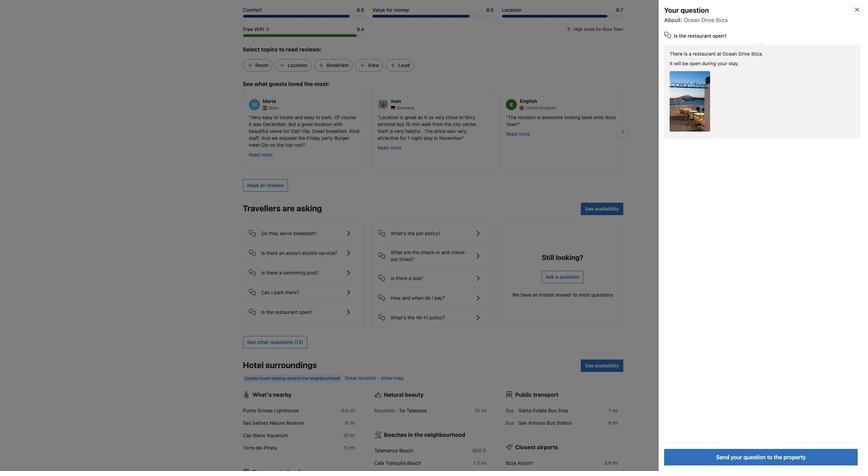 Task type: locate. For each thing, give the bounding box(es) containing it.
very down the city
[[457, 128, 467, 134]]

is the restaurant open? inside your question dialog
[[674, 33, 727, 39]]

town
[[613, 27, 623, 32], [506, 121, 518, 127]]

a inside " very easy to locate and easy to park. of course it was december. but a great location with beautiful views  for dalt vila. great breakfast. kind staff. and we enjoyed the friday party burger meet gin on the top roof.
[[297, 121, 300, 127]]

a inside your question dialog
[[689, 51, 692, 57]]

0 vertical spatial 10
[[475, 408, 480, 414]]

to left property
[[767, 455, 773, 461]]

2 horizontal spatial read more
[[506, 131, 530, 137]]

1 vertical spatial great
[[301, 121, 313, 127]]

0 horizontal spatial was
[[253, 121, 262, 127]]

is for is there an airport shuttle service? button
[[261, 250, 265, 256]]

question inside the your question about: ocean drive ibiza
[[681, 6, 709, 14]]

1 vertical spatial and
[[441, 250, 450, 256]]

easy down spain image
[[262, 114, 273, 120]]

onto
[[594, 114, 604, 120]]

1 vertical spatial question
[[560, 274, 579, 280]]

comfort 8.8 meter
[[243, 15, 364, 18]]

to inside button
[[767, 455, 773, 461]]

your down at
[[718, 61, 728, 66]]

"
[[518, 121, 520, 127], [463, 135, 465, 141], [304, 142, 306, 148]]

0 vertical spatial it
[[424, 114, 427, 120]]

" for " the location is awesome looking back onto ibiza town
[[506, 114, 508, 120]]

0 horizontal spatial are
[[282, 204, 295, 213]]

reviews
[[266, 183, 284, 188]]

2 vertical spatial more
[[261, 152, 273, 158]]

the inside what are the check-in and check- out times?
[[412, 250, 419, 256]]

is down "out"
[[391, 276, 395, 282]]

1 easy from the left
[[262, 114, 273, 120]]

more for very easy to locate and easy to park. of course it was december. but a great location with beautiful views  for dalt vila. great breakfast. kind staff. and we enjoyed the friday party burger meet gin on the top roof.
[[261, 152, 273, 158]]

there down they
[[266, 250, 278, 256]]

read left 'all'
[[247, 183, 259, 188]]

" inside " very easy to locate and easy to park. of course it was december. but a great location with beautiful views  for dalt vila. great breakfast. kind staff. and we enjoyed the friday party burger meet gin on the top roof.
[[249, 114, 251, 120]]

check- down pet
[[421, 250, 436, 256]]

an for instant
[[533, 292, 538, 298]]

read more down gin
[[249, 152, 273, 158]]

" inside " the location is awesome looking back onto ibiza town
[[506, 114, 508, 120]]

10
[[475, 408, 480, 414], [343, 433, 348, 439]]

0 vertical spatial location
[[502, 7, 522, 13]]

very up from
[[435, 114, 445, 120]]

2 see availability button from the top
[[581, 360, 623, 372]]

talaiassa
[[407, 408, 427, 414]]

0 vertical spatial town
[[613, 27, 623, 32]]

0 vertical spatial open?
[[713, 33, 727, 39]]

surroundings
[[266, 361, 317, 370]]

beach up cala tranquila beach at the bottom left of page
[[399, 448, 413, 454]]

0 horizontal spatial more
[[261, 152, 273, 158]]

are inside what are the check-in and check- out times?
[[404, 250, 411, 256]]

ocean inside the your question about: ocean drive ibiza
[[684, 17, 700, 23]]

santa
[[519, 408, 531, 414]]

it inside " very easy to locate and easy to park. of course it was december. but a great location with beautiful views  for dalt vila. great breakfast. kind staff. and we enjoyed the friday party burger meet gin on the top roof.
[[249, 121, 252, 127]]

is for is there a swimming pool? button
[[261, 270, 265, 276]]

mi for torre del pirata
[[350, 445, 355, 451]]

to up december. on the top left
[[274, 114, 278, 120]]

to up the city
[[459, 114, 464, 120]]

0 horizontal spatial i
[[271, 290, 273, 296]]

what's for what's the pet policy?
[[391, 231, 406, 237]]

0 vertical spatial policy?
[[425, 231, 441, 237]]

0 horizontal spatial open?
[[299, 310, 313, 315]]

0 vertical spatial location
[[518, 114, 536, 120]]

an right "have" at right
[[533, 292, 538, 298]]

see availability for hotel surroundings
[[585, 363, 619, 369]]

policy? inside "button"
[[425, 231, 441, 237]]

friday
[[307, 135, 320, 141]]

read more for " location is great as it us very close to ferry terminal but 15 min walk from the city center . staff is very helpful . the price was very attractive for 1 night stay in november
[[377, 145, 401, 151]]

mi for cap blanc aquarium
[[350, 433, 355, 439]]

1 horizontal spatial "
[[377, 114, 380, 120]]

read more button for " the location is awesome looking back onto ibiza town
[[506, 131, 530, 138]]

view
[[368, 62, 379, 68]]

for right the score
[[596, 27, 602, 32]]

blanc
[[253, 433, 266, 439]]

beach right tranquila on the bottom of page
[[407, 461, 421, 467]]

0 horizontal spatial great
[[301, 121, 313, 127]]

1 vertical spatial are
[[404, 250, 411, 256]]

for up the enjoyed
[[283, 128, 290, 134]]

3.9
[[604, 461, 611, 467]]

it inside " location is great as it us very close to ferry terminal but 15 min walk from the city center . staff is very helpful . the price was very attractive for 1 night stay in november
[[424, 114, 427, 120]]

location inside " very easy to locate and easy to park. of course it was december. but a great location with beautiful views  for dalt vila. great breakfast. kind staff. and we enjoyed the friday party burger meet gin on the top roof.
[[314, 121, 332, 127]]

" down vila.
[[304, 142, 306, 148]]

1 vertical spatial beach
[[407, 461, 421, 467]]

location 8.7 meter
[[502, 15, 623, 18]]

your question dialog
[[648, 0, 866, 472]]

0 horizontal spatial read more
[[249, 152, 273, 158]]

0 vertical spatial in
[[434, 135, 438, 141]]

question for ask a question
[[560, 274, 579, 280]]

the up times?
[[412, 250, 419, 256]]

0 vertical spatial see availability
[[585, 206, 619, 212]]

what
[[391, 250, 403, 256]]

great up vila.
[[301, 121, 313, 127]]

kind
[[349, 128, 359, 134]]

cap
[[243, 433, 252, 439]]

2 easy from the left
[[304, 114, 315, 120]]

2 see availability from the top
[[585, 363, 619, 369]]

is down united kingdom
[[537, 114, 541, 120]]

it right as
[[424, 114, 427, 120]]

topics
[[261, 46, 278, 53]]

more down united kingdom icon
[[519, 131, 530, 137]]

the inside " the location is awesome looking back onto ibiza town
[[508, 114, 517, 120]]

" inside " location is great as it us very close to ferry terminal but 15 min walk from the city center . staff is very helpful . the price was very attractive for 1 night stay in november
[[377, 114, 380, 120]]

0 vertical spatial read more
[[506, 131, 530, 137]]

talamanca
[[374, 448, 398, 454]]

to left most
[[573, 292, 578, 298]]

with
[[333, 121, 343, 127]]

2 vertical spatial what's
[[253, 392, 272, 398]]

1 see availability button from the top
[[581, 203, 623, 215]]

1 horizontal spatial was
[[447, 128, 456, 134]]

is down do
[[261, 250, 265, 256]]

1 horizontal spatial are
[[404, 250, 411, 256]]

a left swimming
[[279, 270, 282, 276]]

1 vertical spatial it
[[249, 121, 252, 127]]

burger
[[335, 135, 350, 141]]

0 vertical spatial the
[[508, 114, 517, 120]]

to left "park."
[[316, 114, 320, 120]]

2 horizontal spatial and
[[441, 250, 450, 256]]

what are the check-in and check- out times? button
[[378, 244, 488, 263]]

is there an airport shuttle service? button
[[249, 244, 358, 258]]

policy? right pet
[[425, 231, 441, 237]]

how and when do i pay? button
[[378, 289, 488, 303]]

send your question to the property button
[[664, 450, 858, 466]]

there for is there an airport shuttle service?
[[266, 250, 278, 256]]

the up stay
[[425, 128, 433, 134]]

2 vertical spatial restaurant
[[275, 310, 298, 315]]

"
[[249, 114, 251, 120], [377, 114, 380, 120], [506, 114, 508, 120]]

1 availability from the top
[[595, 206, 619, 212]]

. down the walk
[[422, 128, 423, 134]]

was up november
[[447, 128, 456, 134]]

ocean right about:
[[684, 17, 700, 23]]

restaurant inside button
[[275, 310, 298, 315]]

question for send your question to the property
[[744, 455, 766, 461]]

is for is there a spa? button
[[391, 276, 395, 282]]

is inside your question dialog
[[674, 33, 678, 39]]

back
[[582, 114, 593, 120]]

are for asking
[[282, 204, 295, 213]]

question right your
[[681, 6, 709, 14]]

what's inside "button"
[[391, 231, 406, 237]]

is for the "is the restaurant open?" button
[[261, 310, 265, 315]]

ocean
[[684, 17, 700, 23], [723, 51, 737, 57]]

all
[[260, 183, 265, 188]]

are left the asking
[[282, 204, 295, 213]]

1 vertical spatial 10
[[343, 433, 348, 439]]

location
[[518, 114, 536, 120], [314, 121, 332, 127]]

answer
[[556, 292, 572, 298]]

restaurant up it will be open during your stay.
[[693, 51, 716, 57]]

0 horizontal spatial very
[[394, 128, 404, 134]]

1 vertical spatial more
[[390, 145, 401, 151]]

very down but
[[394, 128, 404, 134]]

they
[[269, 231, 279, 237]]

mi for cala tranquila beach
[[481, 461, 486, 467]]

0 vertical spatial drive
[[702, 17, 715, 23]]

0 horizontal spatial questions
[[270, 340, 293, 345]]

10 mi
[[475, 408, 486, 414], [343, 433, 355, 439]]

for
[[386, 7, 393, 13], [596, 27, 602, 32], [283, 128, 290, 134], [400, 135, 406, 141]]

more down 'attractive'
[[390, 145, 401, 151]]

1.3
[[473, 461, 480, 467]]

1 vertical spatial your
[[731, 455, 742, 461]]

read down e on the top right of page
[[506, 131, 517, 137]]

we have an instant answer to most questions
[[512, 292, 613, 298]]

" down center at top right
[[463, 135, 465, 141]]

0 horizontal spatial ocean
[[684, 17, 700, 23]]

great inside " very easy to locate and easy to park. of course it was december. but a great location with beautiful views  for dalt vila. great breakfast. kind staff. and we enjoyed the friday party burger meet gin on the top roof.
[[301, 121, 313, 127]]

1 horizontal spatial check-
[[451, 250, 466, 256]]

questions inside button
[[270, 340, 293, 345]]

read more down united kingdom icon
[[506, 131, 530, 137]]

read for " location is great as it us very close to ferry terminal but 15 min walk from the city center . staff is very helpful . the price was very attractive for 1 night stay in november
[[377, 145, 389, 151]]

0 vertical spatial beach
[[399, 448, 413, 454]]

town down e on the top right of page
[[506, 121, 518, 127]]

location right the 8.0
[[502, 7, 522, 13]]

transport
[[533, 392, 559, 398]]

and inside what are the check-in and check- out times?
[[441, 250, 450, 256]]

santa eulalia bus stop
[[519, 408, 568, 414]]

read more button down gin
[[249, 151, 273, 158]]

what's down how
[[391, 315, 406, 321]]

free
[[243, 26, 253, 32]]

1 horizontal spatial the
[[508, 114, 517, 120]]

0 horizontal spatial location
[[288, 62, 307, 68]]

read more button down united kingdom icon
[[506, 131, 530, 138]]

restaurant down there?
[[275, 310, 298, 315]]

what's inside button
[[391, 315, 406, 321]]

read down meet on the left of the page
[[249, 152, 260, 158]]

1 vertical spatial location
[[314, 121, 332, 127]]

1 " from the left
[[249, 114, 251, 120]]

the left property
[[774, 455, 782, 461]]

location down read
[[288, 62, 307, 68]]

there for is there a swimming pool?
[[266, 270, 278, 276]]

1 vertical spatial is the restaurant open?
[[261, 310, 313, 315]]

the inside "button"
[[408, 231, 415, 237]]

instant
[[539, 292, 554, 298]]

2 horizontal spatial location
[[502, 7, 522, 13]]

1 vertical spatial was
[[447, 128, 456, 134]]

it down very
[[249, 121, 252, 127]]

7
[[608, 408, 611, 414]]

send your question to the property
[[716, 455, 806, 461]]

1 horizontal spatial 10
[[475, 408, 480, 414]]

ibiza inside " the location is awesome looking back onto ibiza town
[[605, 114, 616, 120]]

2 horizontal spatial "
[[506, 114, 508, 120]]

1 horizontal spatial more
[[390, 145, 401, 151]]

question right send at bottom right
[[744, 455, 766, 461]]

" for " location is great as it us very close to ferry terminal but 15 min walk from the city center . staff is very helpful . the price was very attractive for 1 night stay in november
[[377, 114, 380, 120]]

is the restaurant open? down there?
[[261, 310, 313, 315]]

value for money
[[373, 7, 409, 13]]

station
[[557, 421, 572, 426]]

for inside " very easy to locate and easy to park. of course it was december. but a great location with beautiful views  for dalt vila. great breakfast. kind staff. and we enjoyed the friday party burger meet gin on the top roof.
[[283, 128, 290, 134]]

see other questions (13) button
[[243, 336, 307, 349]]

2 horizontal spatial question
[[744, 455, 766, 461]]

1 horizontal spatial location
[[518, 114, 536, 120]]

germany image
[[391, 106, 395, 110]]

at
[[717, 51, 722, 57]]

0 vertical spatial ocean
[[684, 17, 700, 23]]

price
[[434, 128, 446, 134]]

0 horizontal spatial location
[[314, 121, 332, 127]]

2 check- from the left
[[451, 250, 466, 256]]

" down united kingdom icon
[[518, 121, 520, 127]]

in right beaches
[[408, 432, 413, 439]]

drive inside the your question about: ocean drive ibiza
[[702, 17, 715, 23]]

is
[[684, 51, 688, 57], [400, 114, 404, 120], [537, 114, 541, 120], [390, 128, 393, 134]]

0 vertical spatial what's
[[391, 231, 406, 237]]

drive
[[702, 17, 715, 23], [739, 51, 750, 57]]

2 vertical spatial read more
[[249, 152, 273, 158]]

natural
[[384, 392, 404, 398]]

questions right most
[[591, 292, 613, 298]]

0 vertical spatial "
[[518, 121, 520, 127]]

i right can
[[271, 290, 273, 296]]

read more button down 'attractive'
[[377, 145, 401, 151]]

see availability button
[[581, 203, 623, 215], [581, 360, 623, 372]]

read more button for " very easy to locate and easy to park. of course it was december. but a great location with beautiful views  for dalt vila. great breakfast. kind staff. and we enjoyed the friday party burger meet gin on the top roof.
[[249, 151, 273, 158]]

breakfast.
[[326, 128, 348, 134]]

ocean up stay. at the right of page
[[723, 51, 737, 57]]

1 vertical spatial questions
[[270, 340, 293, 345]]

location up terminal
[[380, 114, 399, 120]]

the left pet
[[408, 231, 415, 237]]

party
[[322, 135, 333, 141]]

1 vertical spatial ocean
[[723, 51, 737, 57]]

0 vertical spatial questions
[[591, 292, 613, 298]]

1 vertical spatial see availability
[[585, 363, 619, 369]]

what's up grossa
[[253, 392, 272, 398]]

0 horizontal spatial an
[[279, 250, 285, 256]]

1 horizontal spatial is the restaurant open?
[[674, 33, 727, 39]]

beach
[[399, 448, 413, 454], [407, 461, 421, 467]]

0 vertical spatial was
[[253, 121, 262, 127]]

0 horizontal spatial it
[[249, 121, 252, 127]]

is the restaurant open? down the your question about: ocean drive ibiza
[[674, 33, 727, 39]]

nature
[[270, 421, 285, 426]]

question
[[681, 6, 709, 14], [560, 274, 579, 280], [744, 455, 766, 461]]

a up open
[[689, 51, 692, 57]]

2 horizontal spatial more
[[519, 131, 530, 137]]

" for town
[[518, 121, 520, 127]]

location down "park."
[[314, 121, 332, 127]]

see availability button for hotel surroundings
[[581, 360, 623, 372]]

is the restaurant open? inside button
[[261, 310, 313, 315]]

ferry
[[465, 114, 475, 120]]

1 vertical spatial an
[[533, 292, 538, 298]]

for right value
[[386, 7, 393, 13]]

1 vertical spatial drive
[[739, 51, 750, 57]]

room picture image
[[670, 71, 710, 132]]

an left airport
[[279, 250, 285, 256]]

2 vertical spatial "
[[304, 142, 306, 148]]

open? down "can i park there?" button
[[299, 310, 313, 315]]

is down about:
[[674, 33, 678, 39]]

0 horizontal spatial 10 mi
[[343, 433, 355, 439]]

town inside " the location is awesome looking back onto ibiza town
[[506, 121, 518, 127]]

dalt
[[291, 128, 300, 134]]

tranquila
[[385, 461, 406, 467]]

1 see availability from the top
[[585, 206, 619, 212]]

more for the location is awesome looking back onto ibiza town
[[519, 131, 530, 137]]

1 vertical spatial see availability button
[[581, 360, 623, 372]]

2 vertical spatial location
[[380, 114, 399, 120]]

city
[[453, 121, 461, 127]]

airports
[[537, 445, 558, 451]]

0 vertical spatial great
[[405, 114, 417, 120]]

there left spa?
[[396, 276, 408, 282]]

a right but
[[297, 121, 300, 127]]

and right how
[[402, 295, 410, 301]]

grossa
[[257, 408, 273, 414]]

check- down what's the pet policy? "button"
[[451, 250, 466, 256]]

i right do
[[432, 295, 433, 301]]

public
[[515, 392, 532, 398]]

read all reviews
[[247, 183, 284, 188]]

1 horizontal spatial your
[[731, 455, 742, 461]]

1 vertical spatial policy?
[[429, 315, 445, 321]]

1 vertical spatial the
[[425, 128, 433, 134]]

in inside " location is great as it us very close to ferry terminal but 15 min walk from the city center . staff is very helpful . the price was very attractive for 1 night stay in november
[[434, 135, 438, 141]]

more down gin
[[261, 152, 273, 158]]

and inside " very easy to locate and easy to park. of course it was december. but a great location with beautiful views  for dalt vila. great breakfast. kind staff. and we enjoyed the friday party burger meet gin on the top roof.
[[295, 114, 303, 120]]

spain image
[[263, 106, 267, 110]]

1 vertical spatial town
[[506, 121, 518, 127]]

questions left (13)
[[270, 340, 293, 345]]

salines
[[252, 421, 268, 426]]

" for to
[[463, 135, 465, 141]]

as
[[418, 114, 423, 120]]

0 vertical spatial 10 mi
[[475, 408, 486, 414]]

0 horizontal spatial and
[[295, 114, 303, 120]]

eulalia
[[533, 408, 547, 414]]

3 " from the left
[[506, 114, 508, 120]]

and inside button
[[402, 295, 410, 301]]

1 horizontal spatial question
[[681, 6, 709, 14]]

bus left "stop"
[[548, 408, 557, 414]]

mi for punta grossa lighthouse
[[350, 408, 355, 414]]

ses salines nature reserve
[[243, 421, 304, 426]]

great
[[405, 114, 417, 120], [301, 121, 313, 127]]

. right center at top right
[[478, 121, 479, 127]]

1 vertical spatial read more
[[377, 145, 401, 151]]

this is a carousel with rotating slides. it displays featured reviews of the property. use next and previous buttons to navigate. region
[[237, 89, 629, 174]]

are for the
[[404, 250, 411, 256]]

0 horizontal spatial read more button
[[249, 151, 273, 158]]

0 vertical spatial and
[[295, 114, 303, 120]]

in right stay
[[434, 135, 438, 141]]

" for " very easy to locate and easy to park. of course it was december. but a great location with beautiful views  for dalt vila. great breakfast. kind staff. and we enjoyed the friday party burger meet gin on the top roof.
[[249, 114, 251, 120]]

us
[[429, 114, 434, 120]]

an inside button
[[279, 250, 285, 256]]

is inside your question dialog
[[684, 51, 688, 57]]

and up but
[[295, 114, 303, 120]]

a left spa?
[[409, 276, 411, 282]]

bus left san
[[506, 421, 514, 426]]

1 horizontal spatial .
[[478, 121, 479, 127]]

1 horizontal spatial it
[[424, 114, 427, 120]]

read inside read all reviews button
[[247, 183, 259, 188]]

what's the pet policy?
[[391, 231, 441, 237]]

question up answer
[[560, 274, 579, 280]]

natural beauty
[[384, 392, 424, 398]]

was up beautiful
[[253, 121, 262, 127]]

0 vertical spatial more
[[519, 131, 530, 137]]

read
[[286, 46, 298, 53]]

" the location is awesome looking back onto ibiza town
[[506, 114, 616, 127]]

2 availability from the top
[[595, 363, 619, 369]]

very
[[435, 114, 445, 120], [394, 128, 404, 134], [457, 128, 467, 134]]

ibiza left airport
[[506, 461, 516, 467]]

for inside " location is great as it us very close to ferry terminal but 15 min walk from the city center . staff is very helpful . the price was very attractive for 1 night stay in november
[[400, 135, 406, 141]]

closest
[[515, 445, 536, 451]]

are up times?
[[404, 250, 411, 256]]

cap blanc aquarium
[[243, 433, 288, 439]]

vila.
[[301, 128, 311, 134]]

stop
[[558, 408, 568, 414]]

restaurant down the your question about: ocean drive ibiza
[[688, 33, 712, 39]]

a
[[689, 51, 692, 57], [297, 121, 300, 127], [279, 270, 282, 276], [556, 274, 558, 280], [409, 276, 411, 282]]

0 horizontal spatial is the restaurant open?
[[261, 310, 313, 315]]

is down can
[[261, 310, 265, 315]]

0 vertical spatial question
[[681, 6, 709, 14]]

restaurant
[[688, 33, 712, 39], [693, 51, 716, 57], [275, 310, 298, 315]]

1 horizontal spatial i
[[432, 295, 433, 301]]

1 horizontal spatial an
[[533, 292, 538, 298]]

2 " from the left
[[377, 114, 380, 120]]

for left 1 at the left top of page
[[400, 135, 406, 141]]

2 horizontal spatial "
[[518, 121, 520, 127]]

is there a swimming pool? button
[[249, 264, 358, 277]]

awesome
[[542, 114, 563, 120]]

there up can
[[266, 270, 278, 276]]

is right "there" on the right of page
[[684, 51, 688, 57]]

an for airport
[[279, 250, 285, 256]]



Task type: vqa. For each thing, say whether or not it's contained in the screenshot.
top THE "POOL,"
no



Task type: describe. For each thing, give the bounding box(es) containing it.
germany
[[397, 105, 414, 111]]

0.6 mi
[[341, 408, 355, 414]]

500 ft
[[473, 448, 486, 454]]

punta grossa lighthouse
[[243, 408, 299, 414]]

hotel
[[243, 361, 264, 370]]

loud
[[399, 62, 410, 68]]

breakfast?
[[293, 231, 317, 237]]

a for is there a spa?
[[409, 276, 411, 282]]

the right beaches
[[414, 432, 423, 439]]

mountain
[[374, 408, 395, 414]]

free wifi 9.4 meter
[[243, 34, 364, 37]]

center
[[462, 121, 477, 127]]

airport
[[286, 250, 301, 256]]

what's the pet policy? button
[[378, 224, 488, 238]]

a right ask
[[556, 274, 558, 280]]

do
[[425, 295, 431, 301]]

read for " very easy to locate and easy to park. of course it was december. but a great location with beautiful views  for dalt vila. great breakfast. kind staff. and we enjoyed the friday party burger meet gin on the top roof.
[[249, 152, 260, 158]]

0 horizontal spatial 10
[[343, 433, 348, 439]]

" location is great as it us very close to ferry terminal but 15 min walk from the city center . staff is very helpful . the price was very attractive for 1 night stay in november
[[377, 114, 479, 141]]

read for " the location is awesome looking back onto ibiza town
[[506, 131, 517, 137]]

see availability button for travellers are asking
[[581, 203, 623, 215]]

pay?
[[435, 295, 445, 301]]

was inside " location is great as it us very close to ferry terminal but 15 min walk from the city center . staff is very helpful . the price was very attractive for 1 night stay in november
[[447, 128, 456, 134]]

1 vertical spatial location
[[288, 62, 307, 68]]

open? inside the "is the restaurant open?" button
[[299, 310, 313, 315]]

beaches
[[384, 432, 407, 439]]

lighthouse
[[274, 408, 299, 414]]

see inside button
[[247, 340, 256, 345]]

open? inside your question dialog
[[713, 33, 727, 39]]

to left read
[[279, 46, 285, 53]]

the down about:
[[679, 33, 687, 39]]

the inside " location is great as it us very close to ferry terminal but 15 min walk from the city center . staff is very helpful . the price was very attractive for 1 night stay in november
[[425, 128, 433, 134]]

times?
[[399, 257, 414, 262]]

the down can
[[266, 310, 274, 315]]

mi for ses salines nature reserve
[[350, 421, 355, 426]]

was inside " very easy to locate and easy to park. of course it was december. but a great location with beautiful views  for dalt vila. great breakfast. kind staff. and we enjoyed the friday party burger meet gin on the top roof.
[[253, 121, 262, 127]]

walk
[[421, 121, 431, 127]]

6
[[345, 421, 348, 426]]

is inside " the location is awesome looking back onto ibiza town
[[537, 114, 541, 120]]

value for money 8.0 meter
[[373, 15, 494, 18]]

do
[[261, 231, 268, 237]]

most:
[[314, 81, 330, 87]]

enjoyed
[[279, 135, 297, 141]]

ask a question
[[546, 274, 579, 280]]

attractive
[[377, 135, 399, 141]]

can i park there?
[[261, 290, 299, 296]]

the right on
[[277, 142, 284, 148]]

ibiza right the score
[[603, 27, 612, 32]]

high score for ibiza town
[[574, 27, 623, 32]]

bus left the station
[[547, 421, 555, 426]]

night
[[411, 135, 422, 141]]

del
[[256, 445, 263, 451]]

more for location is great as it us very close to ferry terminal but 15 min walk from the city center . staff is very helpful . the price was very attractive for 1 night stay in november
[[390, 145, 401, 151]]

a for is there a swimming pool?
[[279, 270, 282, 276]]

from
[[433, 121, 443, 127]]

great inside " location is great as it us very close to ferry terminal but 15 min walk from the city center . staff is very helpful . the price was very attractive for 1 night stay in november
[[405, 114, 417, 120]]

location inside " the location is awesome looking back onto ibiza town
[[518, 114, 536, 120]]

closest airports
[[515, 445, 558, 451]]

and for locate
[[295, 114, 303, 120]]

pet
[[416, 231, 424, 237]]

1 horizontal spatial town
[[613, 27, 623, 32]]

still looking?
[[542, 254, 583, 262]]

1 horizontal spatial ocean
[[723, 51, 737, 57]]

ses
[[243, 421, 251, 426]]

reserve
[[286, 421, 304, 426]]

12 mi
[[343, 445, 355, 451]]

kingdom
[[540, 105, 557, 111]]

2 vertical spatial in
[[408, 432, 413, 439]]

ask
[[546, 274, 554, 280]]

0 vertical spatial restaurant
[[688, 33, 712, 39]]

room
[[255, 62, 268, 68]]

1 check- from the left
[[421, 250, 436, 256]]

punta
[[243, 408, 256, 414]]

location inside " location is great as it us very close to ferry terminal but 15 min walk from the city center . staff is very helpful . the price was very attractive for 1 night stay in november
[[380, 114, 399, 120]]

see availability for travellers are asking
[[585, 206, 619, 212]]

pool?
[[307, 270, 319, 276]]

bus left santa
[[506, 408, 514, 414]]

read all reviews button
[[243, 179, 288, 192]]

the left wi-
[[408, 315, 415, 321]]

english
[[520, 98, 537, 104]]

ibiza inside the your question about: ocean drive ibiza
[[716, 17, 728, 23]]

what's for what's the wi-fi policy?
[[391, 315, 406, 321]]

course
[[341, 114, 356, 120]]

but
[[397, 121, 404, 127]]

a for there is a restaurant at ocean drive ibiza.
[[689, 51, 692, 57]]

min
[[412, 121, 420, 127]]

what's for what's nearby
[[253, 392, 272, 398]]

mi for ibiza airport
[[612, 461, 618, 467]]

read more for " the location is awesome looking back onto ibiza town
[[506, 131, 530, 137]]

the up the roof. at top
[[298, 135, 305, 141]]

8.7
[[616, 7, 623, 13]]

ibiza airport
[[506, 461, 533, 467]]

high
[[574, 27, 583, 32]]

there for is there a spa?
[[396, 276, 408, 282]]

12
[[343, 445, 348, 451]]

select topics to read reviews:
[[243, 46, 322, 53]]

what are the check-in and check- out times?
[[391, 250, 466, 262]]

1 horizontal spatial very
[[435, 114, 445, 120]]

out
[[391, 257, 398, 262]]

the inside " location is great as it us very close to ferry terminal but 15 min walk from the city center . staff is very helpful . the price was very attractive for 1 night stay in november
[[444, 121, 452, 127]]

other
[[257, 340, 269, 345]]

on
[[270, 142, 276, 148]]

pirata
[[264, 445, 277, 451]]

1 horizontal spatial questions
[[591, 292, 613, 298]]

availability for hotel surroundings
[[595, 363, 619, 369]]

terminal
[[377, 121, 396, 127]]

e
[[510, 102, 513, 107]]

sa talaiassa
[[400, 408, 427, 414]]

there
[[670, 51, 683, 57]]

is up but
[[400, 114, 404, 120]]

read more for " very easy to locate and easy to park. of course it was december. but a great location with beautiful views  for dalt vila. great breakfast. kind staff. and we enjoyed the friday party burger meet gin on the top roof.
[[249, 152, 273, 158]]

san antonio bus station
[[519, 421, 572, 426]]

most
[[579, 292, 590, 298]]

read more button for " location is great as it us very close to ferry terminal but 15 min walk from the city center . staff is very helpful . the price was very attractive for 1 night stay in november
[[377, 145, 401, 151]]

1 horizontal spatial 10 mi
[[475, 408, 486, 414]]

see what guests loved the most:
[[243, 81, 330, 87]]

antonio
[[528, 421, 546, 426]]

6 mi
[[345, 421, 355, 426]]

your inside button
[[731, 455, 742, 461]]

during
[[702, 61, 716, 66]]

select
[[243, 46, 260, 53]]

1 vertical spatial .
[[422, 128, 423, 134]]

san
[[519, 421, 527, 426]]

availability for travellers are asking
[[595, 206, 619, 212]]

2 horizontal spatial very
[[457, 128, 467, 134]]

0 horizontal spatial your
[[718, 61, 728, 66]]

policy? inside button
[[429, 315, 445, 321]]

1 vertical spatial restaurant
[[693, 51, 716, 57]]

looking?
[[556, 254, 583, 262]]

1 horizontal spatial drive
[[739, 51, 750, 57]]

asking
[[296, 204, 322, 213]]

maria
[[263, 98, 276, 104]]

it
[[670, 61, 673, 66]]

united
[[525, 105, 538, 111]]

sa
[[400, 408, 405, 414]]

staff
[[377, 128, 388, 134]]

is up 'attractive'
[[390, 128, 393, 134]]

0 vertical spatial .
[[478, 121, 479, 127]]

" for of
[[304, 142, 306, 148]]

united kingdom image
[[520, 106, 524, 110]]

still
[[542, 254, 554, 262]]

the right the loved
[[304, 81, 313, 87]]

and for in
[[441, 250, 450, 256]]

in inside what are the check-in and check- out times?
[[436, 250, 440, 256]]

to inside " location is great as it us very close to ferry terminal but 15 min walk from the city center . staff is very helpful . the price was very attractive for 1 night stay in november
[[459, 114, 464, 120]]



